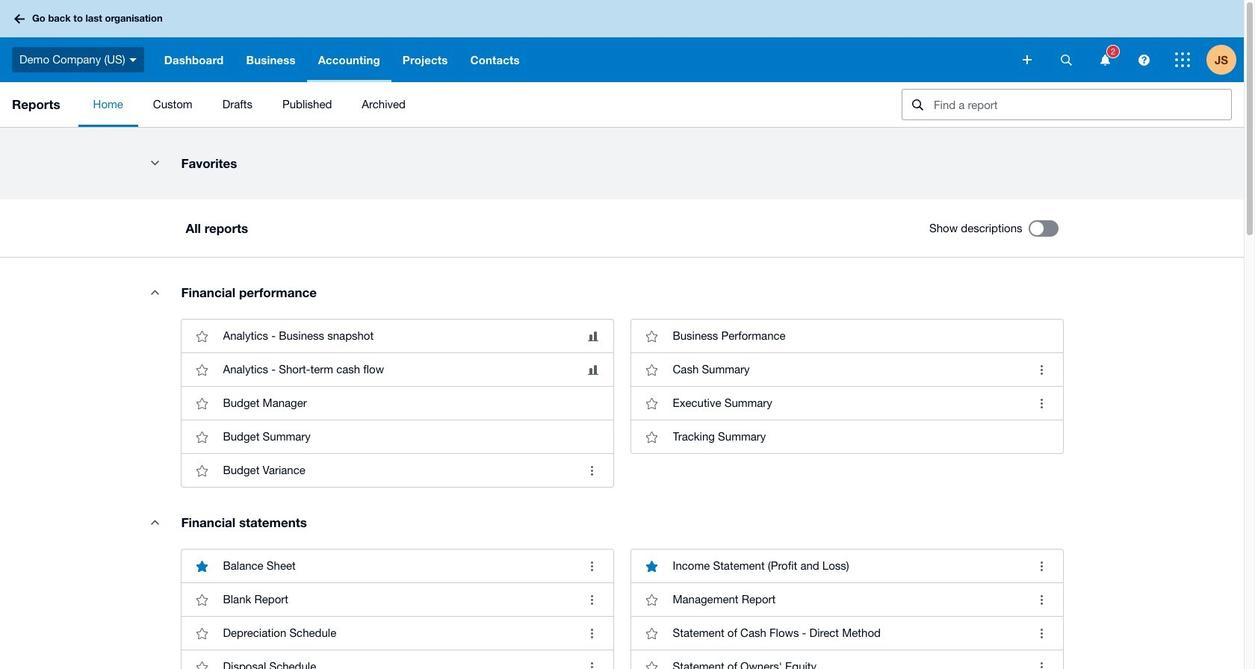 Task type: describe. For each thing, give the bounding box(es) containing it.
3 more options image from the top
[[1027, 619, 1057, 649]]

2 more options image from the top
[[1027, 552, 1057, 581]]

1 more options image from the top
[[1027, 389, 1057, 419]]

collapse report group image
[[140, 148, 170, 178]]

3 favorite image from the top
[[187, 422, 217, 452]]

4 favorite image from the top
[[187, 456, 217, 486]]

1 expand report group image from the top
[[140, 277, 170, 307]]

1 favorite image from the top
[[187, 321, 217, 351]]

more options image for 5th favorite image from the top
[[1027, 585, 1057, 615]]

2 expand report group image from the top
[[140, 508, 170, 537]]

2 favorite image from the top
[[187, 389, 217, 419]]

1 vertical spatial svg image
[[1175, 52, 1190, 67]]



Task type: vqa. For each thing, say whether or not it's contained in the screenshot.
top 'Accounting Basis'
no



Task type: locate. For each thing, give the bounding box(es) containing it.
1 more options image from the top
[[1027, 355, 1057, 385]]

1 vertical spatial more options image
[[1027, 552, 1057, 581]]

0 vertical spatial more options image
[[1027, 389, 1057, 419]]

menu
[[78, 82, 890, 127]]

5 favorite image from the top
[[187, 585, 217, 615]]

1 vertical spatial more options image
[[1027, 585, 1057, 615]]

more options image
[[1027, 355, 1057, 385], [1027, 585, 1057, 615], [1027, 619, 1057, 649]]

2 vertical spatial more options image
[[1027, 652, 1057, 669]]

1 vertical spatial favorite image
[[187, 619, 217, 649]]

1 vertical spatial expand report group image
[[140, 508, 170, 537]]

expand report group image
[[140, 277, 170, 307], [140, 508, 170, 537]]

1 favorite image from the top
[[187, 355, 217, 385]]

more options image
[[1027, 389, 1057, 419], [1027, 552, 1057, 581], [1027, 652, 1057, 669]]

svg image
[[14, 14, 25, 24], [1175, 52, 1190, 67]]

0 vertical spatial svg image
[[14, 14, 25, 24]]

banner
[[0, 0, 1244, 82]]

0 horizontal spatial svg image
[[14, 14, 25, 24]]

3 favorite image from the top
[[187, 652, 217, 669]]

favorite image
[[187, 321, 217, 351], [187, 389, 217, 419], [187, 422, 217, 452], [187, 456, 217, 486], [187, 585, 217, 615]]

0 vertical spatial favorite image
[[187, 355, 217, 385]]

2 favorite image from the top
[[187, 619, 217, 649]]

0 vertical spatial more options image
[[1027, 355, 1057, 385]]

more options image for 1st favorite icon
[[1027, 355, 1057, 385]]

3 more options image from the top
[[1027, 652, 1057, 669]]

2 more options image from the top
[[1027, 585, 1057, 615]]

remove favorite image
[[187, 552, 217, 581]]

2 vertical spatial more options image
[[1027, 619, 1057, 649]]

0 vertical spatial expand report group image
[[140, 277, 170, 307]]

1 horizontal spatial svg image
[[1175, 52, 1190, 67]]

Find a report text field
[[932, 90, 1231, 120]]

None field
[[902, 89, 1232, 120]]

favorite image
[[187, 355, 217, 385], [187, 619, 217, 649], [187, 652, 217, 669]]

2 vertical spatial favorite image
[[187, 652, 217, 669]]

svg image
[[1061, 54, 1072, 65], [1100, 54, 1110, 65], [1138, 54, 1150, 65], [1023, 55, 1032, 64], [129, 58, 137, 62]]



